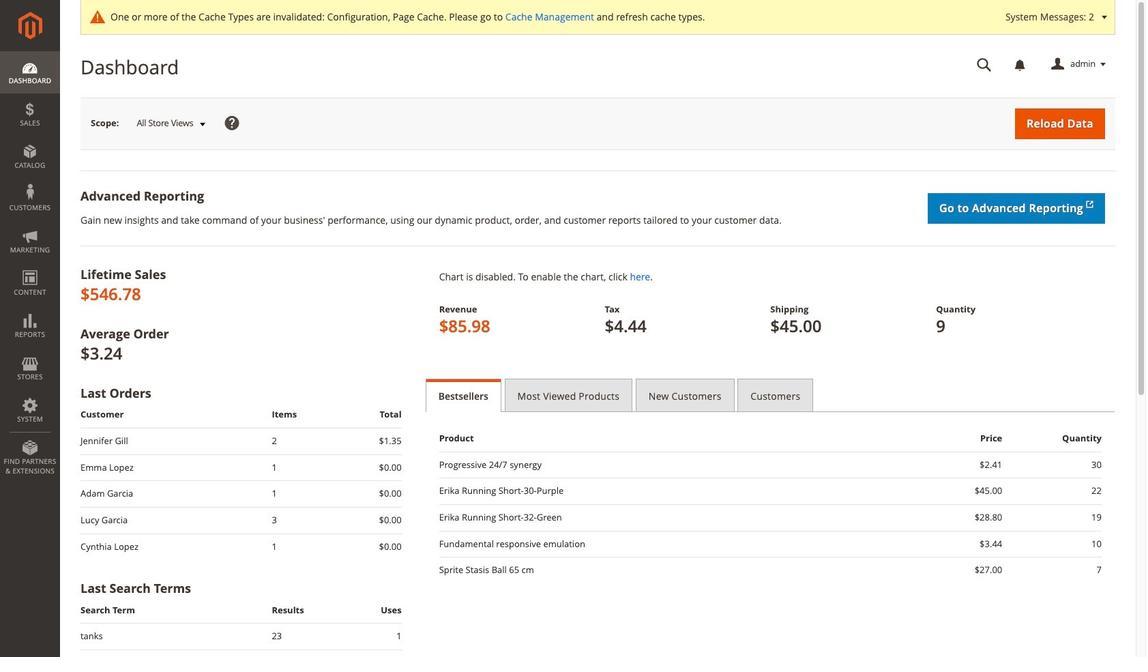 Task type: describe. For each thing, give the bounding box(es) containing it.
magento admin panel image
[[18, 12, 42, 40]]



Task type: locate. For each thing, give the bounding box(es) containing it.
tab list
[[426, 379, 1116, 412]]

None text field
[[968, 53, 1002, 76]]

menu bar
[[0, 51, 60, 483]]



